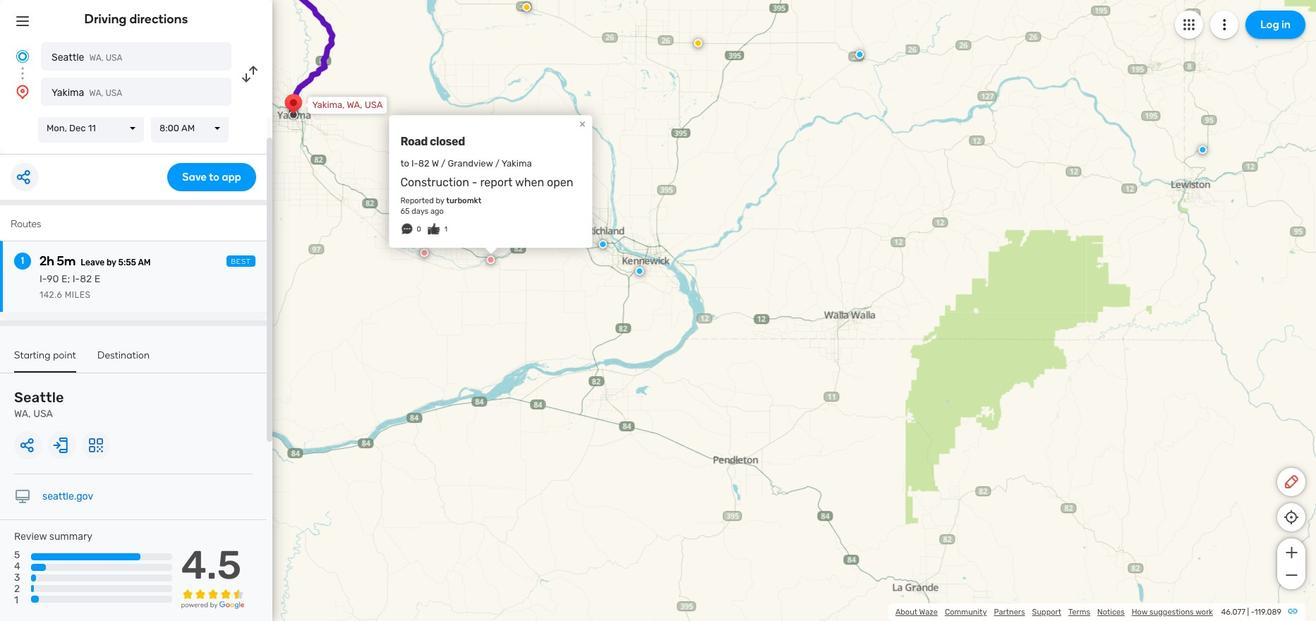 Task type: locate. For each thing, give the bounding box(es) containing it.
8:00
[[160, 123, 179, 133]]

mon,
[[47, 123, 67, 133]]

/ up report
[[496, 158, 500, 169]]

wa, down starting point button
[[14, 408, 31, 420]]

open
[[547, 176, 574, 189]]

1 / from the left
[[441, 158, 446, 169]]

/
[[441, 158, 446, 169], [496, 158, 500, 169]]

by up ago
[[436, 196, 445, 206]]

0 horizontal spatial yakima
[[52, 87, 84, 99]]

2h
[[40, 253, 54, 269]]

am inside list box
[[181, 123, 195, 133]]

0 horizontal spatial by
[[107, 258, 116, 268]]

82 left "w"
[[419, 158, 430, 169]]

0 horizontal spatial am
[[138, 258, 151, 268]]

e
[[94, 273, 100, 285]]

seattle wa, usa down starting point button
[[14, 389, 64, 420]]

zoom out image
[[1283, 567, 1301, 584]]

usa down starting point button
[[33, 408, 53, 420]]

i- up 142.6
[[40, 273, 47, 285]]

0 vertical spatial by
[[436, 196, 445, 206]]

yakima up mon, dec 11
[[52, 87, 84, 99]]

4.5
[[181, 542, 242, 589]]

- right |
[[1252, 608, 1255, 617]]

e;
[[61, 273, 70, 285]]

11
[[88, 123, 96, 133]]

0 horizontal spatial i-
[[40, 273, 47, 285]]

1 vertical spatial yakima
[[502, 158, 532, 169]]

2
[[14, 584, 20, 596]]

i- right e;
[[72, 273, 80, 285]]

1 vertical spatial am
[[138, 258, 151, 268]]

usa inside yakima wa, usa
[[106, 88, 122, 98]]

- down grandview on the top left of the page
[[472, 176, 478, 189]]

yakima up 'when'
[[502, 158, 532, 169]]

90
[[47, 273, 59, 285]]

am
[[181, 123, 195, 133], [138, 258, 151, 268]]

1 vertical spatial police image
[[599, 240, 608, 249]]

1 horizontal spatial by
[[436, 196, 445, 206]]

seattle up yakima wa, usa
[[52, 52, 84, 64]]

current location image
[[14, 48, 31, 65]]

seattle wa, usa up yakima wa, usa
[[52, 52, 122, 64]]

2 horizontal spatial police image
[[856, 50, 865, 59]]

0
[[417, 225, 421, 234]]

by inside 2h 5m leave by 5:55 am
[[107, 258, 116, 268]]

0 vertical spatial 1
[[445, 225, 448, 234]]

0 horizontal spatial 1
[[14, 595, 18, 607]]

1 vertical spatial by
[[107, 258, 116, 268]]

1 down 3
[[14, 595, 18, 607]]

wa, up 11 on the left top of page
[[89, 88, 103, 98]]

partners link
[[995, 608, 1026, 617]]

seattle down starting point button
[[14, 389, 64, 406]]

82 left e
[[80, 273, 92, 285]]

0 vertical spatial -
[[472, 176, 478, 189]]

1 horizontal spatial yakima
[[502, 158, 532, 169]]

1 horizontal spatial i-
[[72, 273, 80, 285]]

usa up mon, dec 11 list box
[[106, 88, 122, 98]]

46.077 | -119.089
[[1222, 608, 1282, 617]]

1 vertical spatial -
[[1252, 608, 1255, 617]]

1 horizontal spatial am
[[181, 123, 195, 133]]

best
[[231, 258, 251, 266]]

review summary
[[14, 531, 93, 543]]

usa
[[106, 53, 122, 63], [106, 88, 122, 98], [365, 100, 383, 110], [33, 408, 53, 420]]

wa, right yakima,
[[347, 100, 363, 110]]

notices
[[1098, 608, 1125, 617]]

hazard image
[[694, 39, 703, 47]]

1 vertical spatial seattle
[[14, 389, 64, 406]]

by inside construction - report when open reported by turbomkt 65 days ago
[[436, 196, 445, 206]]

82 inside i-90 e; i-82 e 142.6 miles
[[80, 273, 92, 285]]

am right 5:55
[[138, 258, 151, 268]]

waze
[[920, 608, 938, 617]]

0 vertical spatial seattle
[[52, 52, 84, 64]]

police image
[[856, 50, 865, 59], [599, 240, 608, 249], [636, 267, 644, 276]]

starting point button
[[14, 350, 76, 373]]

grandview
[[448, 158, 493, 169]]

1 horizontal spatial 1
[[21, 255, 24, 267]]

8:00 am
[[160, 123, 195, 133]]

1
[[445, 225, 448, 234], [21, 255, 24, 267], [14, 595, 18, 607]]

wa,
[[89, 53, 104, 63], [89, 88, 103, 98], [347, 100, 363, 110], [14, 408, 31, 420]]

by left 5:55
[[107, 258, 116, 268]]

3
[[14, 572, 20, 584]]

0 vertical spatial am
[[181, 123, 195, 133]]

1 left '2h'
[[21, 255, 24, 267]]

119.089
[[1255, 608, 1282, 617]]

1 horizontal spatial -
[[1252, 608, 1255, 617]]

starting point
[[14, 350, 76, 362]]

82
[[419, 158, 430, 169], [80, 273, 92, 285]]

report
[[480, 176, 513, 189]]

0 horizontal spatial -
[[472, 176, 478, 189]]

8:00 am list box
[[151, 114, 229, 143]]

i-
[[412, 158, 419, 169], [40, 273, 47, 285], [72, 273, 80, 285]]

yakima,
[[312, 100, 345, 110]]

× link
[[576, 117, 589, 131]]

yakima
[[52, 87, 84, 99], [502, 158, 532, 169]]

2 horizontal spatial 1
[[445, 225, 448, 234]]

wa, inside yakima wa, usa
[[89, 88, 103, 98]]

construction - report when open reported by turbomkt 65 days ago
[[401, 176, 574, 216]]

w
[[432, 158, 439, 169]]

2 vertical spatial 1
[[14, 595, 18, 607]]

when
[[515, 176, 545, 189]]

partners
[[995, 608, 1026, 617]]

/ right "w"
[[441, 158, 446, 169]]

leave
[[81, 258, 105, 268]]

0 vertical spatial police image
[[856, 50, 865, 59]]

terms
[[1069, 608, 1091, 617]]

suggestions
[[1150, 608, 1195, 617]]

seattle
[[52, 52, 84, 64], [14, 389, 64, 406]]

usa down driving
[[106, 53, 122, 63]]

mon, dec 11 list box
[[38, 114, 144, 143]]

|
[[1248, 608, 1250, 617]]

-
[[472, 176, 478, 189], [1252, 608, 1255, 617]]

×
[[580, 117, 586, 131]]

turbomkt
[[446, 196, 482, 206]]

by
[[436, 196, 445, 206], [107, 258, 116, 268]]

closed
[[430, 135, 465, 148]]

1 right 0
[[445, 225, 448, 234]]

to
[[401, 158, 409, 169]]

driving directions
[[84, 11, 188, 27]]

1 vertical spatial 82
[[80, 273, 92, 285]]

0 horizontal spatial /
[[441, 158, 446, 169]]

pencil image
[[1284, 474, 1301, 491]]

terms link
[[1069, 608, 1091, 617]]

0 horizontal spatial 82
[[80, 273, 92, 285]]

0 vertical spatial 82
[[419, 158, 430, 169]]

0 horizontal spatial police image
[[599, 240, 608, 249]]

seattle wa, usa
[[52, 52, 122, 64], [14, 389, 64, 420]]

i- right to
[[412, 158, 419, 169]]

1 horizontal spatial /
[[496, 158, 500, 169]]

1 horizontal spatial police image
[[636, 267, 644, 276]]

5
[[14, 549, 20, 561]]

am right 8:00
[[181, 123, 195, 133]]

destination
[[97, 350, 150, 362]]



Task type: vqa. For each thing, say whether or not it's contained in the screenshot.
The Clock IMAGE
no



Task type: describe. For each thing, give the bounding box(es) containing it.
road closed
[[401, 135, 465, 148]]

2 vertical spatial police image
[[636, 267, 644, 276]]

notices link
[[1098, 608, 1125, 617]]

2 horizontal spatial i-
[[412, 158, 419, 169]]

am inside 2h 5m leave by 5:55 am
[[138, 258, 151, 268]]

ago
[[431, 207, 444, 216]]

construction
[[401, 176, 469, 189]]

support link
[[1033, 608, 1062, 617]]

about waze link
[[896, 608, 938, 617]]

46.077
[[1222, 608, 1246, 617]]

1 horizontal spatial 82
[[419, 158, 430, 169]]

routes
[[11, 218, 41, 230]]

0 vertical spatial yakima
[[52, 87, 84, 99]]

dec
[[69, 123, 86, 133]]

seattle.gov
[[42, 491, 93, 503]]

computer image
[[14, 489, 31, 506]]

about
[[896, 608, 918, 617]]

yakima wa, usa
[[52, 87, 122, 99]]

about waze community partners support terms notices how suggestions work
[[896, 608, 1214, 617]]

point
[[53, 350, 76, 362]]

summary
[[49, 531, 93, 543]]

location image
[[14, 83, 31, 100]]

support
[[1033, 608, 1062, 617]]

1 vertical spatial seattle wa, usa
[[14, 389, 64, 420]]

yakima, wa, usa
[[312, 100, 383, 110]]

1 inside "5 4 3 2 1"
[[14, 595, 18, 607]]

zoom in image
[[1283, 544, 1301, 561]]

days
[[412, 207, 429, 216]]

driving
[[84, 11, 127, 27]]

142.6
[[40, 290, 62, 300]]

destination button
[[97, 350, 150, 371]]

5 4 3 2 1
[[14, 549, 20, 607]]

community
[[945, 608, 987, 617]]

police image
[[1199, 146, 1208, 154]]

link image
[[1288, 606, 1299, 617]]

5m
[[57, 253, 76, 269]]

2h 5m leave by 5:55 am
[[40, 253, 151, 269]]

4
[[14, 561, 20, 573]]

road
[[401, 135, 428, 148]]

miles
[[65, 290, 91, 300]]

community link
[[945, 608, 987, 617]]

1 vertical spatial 1
[[21, 255, 24, 267]]

wa, up yakima wa, usa
[[89, 53, 104, 63]]

mon, dec 11
[[47, 123, 96, 133]]

5:55
[[118, 258, 136, 268]]

- inside construction - report when open reported by turbomkt 65 days ago
[[472, 176, 478, 189]]

directions
[[130, 11, 188, 27]]

2 / from the left
[[496, 158, 500, 169]]

seattle.gov link
[[42, 491, 93, 503]]

how
[[1132, 608, 1148, 617]]

how suggestions work link
[[1132, 608, 1214, 617]]

i-90 e; i-82 e 142.6 miles
[[40, 273, 100, 300]]

to i-82 w / grandview / yakima
[[401, 158, 532, 169]]

usa right yakima,
[[365, 100, 383, 110]]

65
[[401, 207, 410, 216]]

starting
[[14, 350, 51, 362]]

reported
[[401, 196, 434, 206]]

hazard image
[[523, 3, 531, 11]]

work
[[1196, 608, 1214, 617]]

review
[[14, 531, 47, 543]]

0 vertical spatial seattle wa, usa
[[52, 52, 122, 64]]



